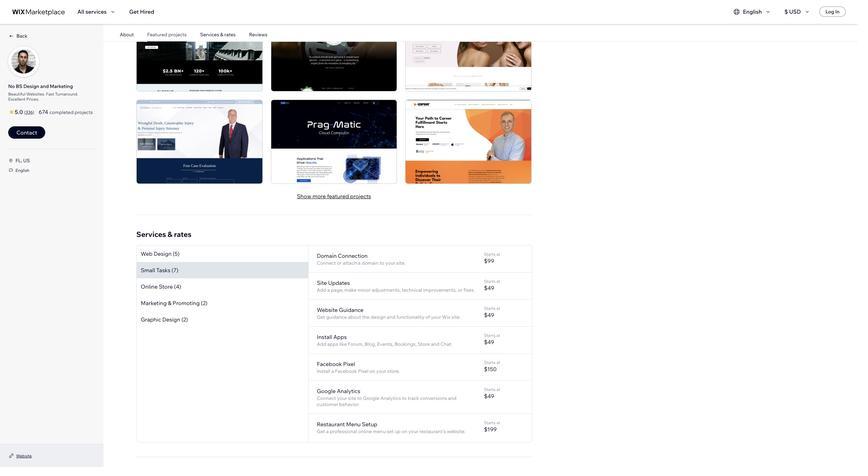 Task type: vqa. For each thing, say whether or not it's contained in the screenshot.


Task type: locate. For each thing, give the bounding box(es) containing it.
your
[[385, 260, 395, 266], [431, 314, 441, 320], [376, 368, 386, 374], [337, 395, 347, 401], [408, 428, 418, 435]]

pixel down like
[[343, 361, 355, 367]]

0 vertical spatial on
[[370, 368, 375, 374]]

1 vertical spatial install
[[317, 368, 330, 374]]

0 vertical spatial (2)
[[201, 300, 208, 306]]

on
[[370, 368, 375, 374], [402, 428, 407, 435]]

0 horizontal spatial to
[[357, 395, 362, 401]]

and inside install apps add apps like forum, blog, events, bookings, store and chat.
[[431, 341, 440, 347]]

a down apps
[[331, 368, 334, 374]]

1 vertical spatial marketing
[[141, 300, 167, 306]]

1 vertical spatial or
[[458, 287, 463, 293]]

blog,
[[365, 341, 376, 347]]

1 vertical spatial services
[[136, 230, 166, 239]]

674
[[39, 109, 48, 115]]

fl, us
[[15, 158, 30, 164]]

1 starts at $49 from the top
[[484, 279, 500, 291]]

3 starts at $49 from the top
[[484, 333, 500, 346]]

store right bookings,
[[418, 341, 430, 347]]

to right domain
[[380, 260, 384, 266]]

site
[[348, 395, 356, 401]]

add left apps
[[317, 341, 326, 347]]

store left (4) at the left bottom of the page
[[159, 283, 173, 290]]

1 at from the top
[[497, 252, 500, 257]]

0 vertical spatial services
[[200, 32, 219, 38]]

domain connection connect or attach a domain to your site.
[[317, 252, 406, 266]]

0 horizontal spatial analytics
[[337, 388, 360, 395]]

or left the "fixes."
[[458, 287, 463, 293]]

1 horizontal spatial website
[[317, 306, 338, 313]]

get left the hired
[[129, 8, 139, 15]]

the
[[362, 314, 370, 320]]

and right the conversions
[[448, 395, 457, 401]]

$ usd button
[[785, 8, 811, 16]]

5 at from the top
[[497, 360, 500, 365]]

connect
[[317, 260, 336, 266], [317, 395, 336, 401]]

marketing inside no bs design and marketing beautiful websites. fast turnaround. excellent prices.
[[50, 83, 73, 89]]

store
[[159, 283, 173, 290], [418, 341, 430, 347]]

starts for site updates
[[484, 279, 496, 284]]

and left chat.
[[431, 341, 440, 347]]

marketing & promoting (2)
[[141, 300, 208, 306]]

domain
[[362, 260, 379, 266]]

starts at $199
[[484, 420, 500, 433]]

tipsy librarian: this website is an excellent showcase of our design skills and creativity! image
[[271, 7, 397, 91]]

starts at $99
[[484, 252, 500, 264]]

or inside site updates add a page, make minor adjustments, technical improvements, or fixes.
[[458, 287, 463, 293]]

5.0
[[15, 109, 23, 115]]

functionality
[[396, 314, 424, 320]]

design
[[23, 83, 39, 89], [154, 250, 172, 257], [162, 316, 180, 323]]

1 vertical spatial projects
[[75, 109, 93, 115]]

(2) down promoting
[[181, 316, 188, 323]]

0 vertical spatial store
[[159, 283, 173, 290]]

6 at from the top
[[497, 387, 500, 392]]

at inside 'starts at $199'
[[497, 420, 500, 425]]

a down restaurant
[[326, 428, 329, 435]]

1 starts from the top
[[484, 252, 496, 257]]

0 vertical spatial analytics
[[337, 388, 360, 395]]

get hired link
[[129, 8, 154, 16]]

restaurant menu setup get a professional online menu set up on your restaurant's website.
[[317, 421, 466, 435]]

0 horizontal spatial or
[[337, 260, 342, 266]]

2 starts from the top
[[484, 279, 496, 284]]

google up customer
[[317, 388, 336, 395]]

no
[[8, 83, 15, 89]]

0 vertical spatial rates
[[224, 32, 236, 38]]

0 vertical spatial or
[[337, 260, 342, 266]]

services
[[200, 32, 219, 38], [136, 230, 166, 239]]

0 vertical spatial projects
[[168, 32, 187, 38]]

google right site
[[363, 395, 379, 401]]

1 horizontal spatial google
[[363, 395, 379, 401]]

your inside "google analytics connect your site to google analytics to track conversions and customer behavior."
[[337, 395, 347, 401]]

install up apps
[[317, 334, 332, 340]]

improvements,
[[423, 287, 457, 293]]

2 $49 from the top
[[484, 312, 494, 318]]

website for website
[[16, 453, 32, 459]]

0 vertical spatial english
[[743, 8, 762, 15]]

a left page,
[[327, 287, 330, 293]]

or inside domain connection connect or attach a domain to your site.
[[337, 260, 342, 266]]

a right attach
[[358, 260, 361, 266]]

add inside install apps add apps like forum, blog, events, bookings, store and chat.
[[317, 341, 326, 347]]

0 vertical spatial google
[[317, 388, 336, 395]]

starts inside starts at $150
[[484, 360, 496, 365]]

1 add from the top
[[317, 287, 326, 293]]

at for google analytics
[[497, 387, 500, 392]]

0 vertical spatial site.
[[396, 260, 406, 266]]

starts at $49 for guidance
[[484, 306, 500, 318]]

336
[[26, 110, 33, 115]]

marketing up turnaround. at the left top of the page
[[50, 83, 73, 89]]

rates up (5)
[[174, 230, 191, 239]]

and up fast
[[40, 83, 49, 89]]

0 vertical spatial website
[[317, 306, 338, 313]]

connect left behavior.
[[317, 395, 336, 401]]

install inside facebook pixel install a facebook pixel on your store.
[[317, 368, 330, 374]]

2 vertical spatial projects
[[350, 193, 371, 200]]

(2) right promoting
[[201, 300, 208, 306]]

your left site
[[337, 395, 347, 401]]

2 vertical spatial get
[[317, 428, 325, 435]]

4 starts from the top
[[484, 333, 496, 338]]

site. right the wix
[[452, 314, 461, 320]]

and right design
[[387, 314, 395, 320]]

facebook
[[317, 361, 342, 367], [335, 368, 357, 374]]

get down restaurant
[[317, 428, 325, 435]]

minor
[[358, 287, 371, 293]]

design left (5)
[[154, 250, 172, 257]]

1 vertical spatial design
[[154, 250, 172, 257]]

1 horizontal spatial or
[[458, 287, 463, 293]]

or left attach
[[337, 260, 342, 266]]

fixes.
[[464, 287, 475, 293]]

add inside site updates add a page, make minor adjustments, technical improvements, or fixes.
[[317, 287, 326, 293]]

starts at $49 for apps
[[484, 333, 500, 346]]

customer
[[317, 401, 338, 408]]

your right of on the bottom of page
[[431, 314, 441, 320]]

0 horizontal spatial website
[[16, 453, 32, 459]]

0 horizontal spatial (2)
[[181, 316, 188, 323]]

1 connect from the top
[[317, 260, 336, 266]]

5 starts from the top
[[484, 360, 496, 365]]

4 at from the top
[[497, 333, 500, 338]]

0 vertical spatial marketing
[[50, 83, 73, 89]]

1 vertical spatial connect
[[317, 395, 336, 401]]

starts
[[484, 252, 496, 257], [484, 279, 496, 284], [484, 306, 496, 311], [484, 333, 496, 338], [484, 360, 496, 365], [484, 387, 496, 392], [484, 420, 496, 425]]

1 vertical spatial store
[[418, 341, 430, 347]]

0 horizontal spatial english
[[15, 168, 29, 173]]

1 vertical spatial add
[[317, 341, 326, 347]]

add down site
[[317, 287, 326, 293]]

website.
[[447, 428, 466, 435]]

1 horizontal spatial (2)
[[201, 300, 208, 306]]

1 horizontal spatial site.
[[452, 314, 461, 320]]

6 starts from the top
[[484, 387, 496, 392]]

tasks
[[156, 267, 170, 274]]

$49 for install apps
[[484, 339, 494, 346]]

0 horizontal spatial services & rates
[[136, 230, 191, 239]]

design up websites.
[[23, 83, 39, 89]]

all services button
[[77, 8, 117, 16]]

0 vertical spatial connect
[[317, 260, 336, 266]]

1 vertical spatial site.
[[452, 314, 461, 320]]

to left track
[[402, 395, 407, 401]]

$99
[[484, 257, 494, 264]]

starts for google analytics
[[484, 387, 496, 392]]

services & rates
[[200, 32, 236, 38], [136, 230, 191, 239]]

websites.
[[26, 91, 45, 97]]

show more featured projects
[[297, 193, 371, 200]]

forum,
[[348, 341, 364, 347]]

1 vertical spatial analytics
[[381, 395, 401, 401]]

7 at from the top
[[497, 420, 500, 425]]

0 horizontal spatial marketing
[[50, 83, 73, 89]]

1 horizontal spatial pixel
[[358, 368, 369, 374]]

3 starts from the top
[[484, 306, 496, 311]]

1 install from the top
[[317, 334, 332, 340]]

3 at from the top
[[497, 306, 500, 311]]

1 vertical spatial english
[[15, 168, 29, 173]]

1 horizontal spatial to
[[380, 260, 384, 266]]

website inside website guidance get guidance about the design and functionality of your wix site.
[[317, 306, 338, 313]]

on inside facebook pixel install a facebook pixel on your store.
[[370, 368, 375, 374]]

1 horizontal spatial analytics
[[381, 395, 401, 401]]

0 horizontal spatial projects
[[75, 109, 93, 115]]

starts inside 'starts at $199'
[[484, 420, 496, 425]]

analytics left track
[[381, 395, 401, 401]]

marketing
[[50, 83, 73, 89], [141, 300, 167, 306]]

1 vertical spatial (2)
[[181, 316, 188, 323]]

design for graphic
[[162, 316, 180, 323]]

1 horizontal spatial store
[[418, 341, 430, 347]]

0 vertical spatial pixel
[[343, 361, 355, 367]]

analytics up site
[[337, 388, 360, 395]]

2 install from the top
[[317, 368, 330, 374]]

1 horizontal spatial on
[[402, 428, 407, 435]]

1 horizontal spatial english
[[743, 8, 762, 15]]

0 horizontal spatial on
[[370, 368, 375, 374]]

at inside starts at $99
[[497, 252, 500, 257]]

your right domain
[[385, 260, 395, 266]]

get
[[129, 8, 139, 15], [317, 314, 325, 320], [317, 428, 325, 435]]

about
[[120, 32, 134, 38]]

rates left reviews
[[224, 32, 236, 38]]

&
[[220, 32, 223, 38], [168, 230, 172, 239], [168, 300, 171, 306]]

(2)
[[201, 300, 208, 306], [181, 316, 188, 323]]

no bs design and marketing image
[[9, 47, 39, 77]]

connect inside "google analytics connect your site to google analytics to track conversions and customer behavior."
[[317, 395, 336, 401]]

0 vertical spatial services & rates
[[200, 32, 236, 38]]

of
[[426, 314, 430, 320]]

completed
[[50, 109, 74, 115]]

facebook down like
[[335, 368, 357, 374]]

a inside restaurant menu setup get a professional online menu set up on your restaurant's website.
[[326, 428, 329, 435]]

connect for domain
[[317, 260, 336, 266]]

get inside restaurant menu setup get a professional online menu set up on your restaurant's website.
[[317, 428, 325, 435]]

2 horizontal spatial projects
[[350, 193, 371, 200]]

show
[[297, 193, 311, 200]]

contact
[[16, 129, 37, 136]]

services & rates link
[[200, 32, 236, 38]]

web design (5)
[[141, 250, 180, 257]]

2 at from the top
[[497, 279, 500, 284]]

2 vertical spatial design
[[162, 316, 180, 323]]

1 vertical spatial website
[[16, 453, 32, 459]]

7 starts from the top
[[484, 420, 496, 425]]

log in button
[[820, 7, 846, 17]]

design down marketing & promoting (2)
[[162, 316, 180, 323]]

projects inside button
[[350, 193, 371, 200]]

on left the store.
[[370, 368, 375, 374]]

english left $
[[743, 8, 762, 15]]

site. inside website guidance get guidance about the design and functionality of your wix site.
[[452, 314, 461, 320]]

0 horizontal spatial site.
[[396, 260, 406, 266]]

3 $49 from the top
[[484, 339, 494, 346]]

4 $49 from the top
[[484, 393, 494, 400]]

log
[[826, 9, 834, 15]]

starts inside starts at $99
[[484, 252, 496, 257]]

your right up
[[408, 428, 418, 435]]

online
[[141, 283, 158, 290]]

4 starts at $49 from the top
[[484, 387, 500, 400]]

0 vertical spatial add
[[317, 287, 326, 293]]

connect down domain
[[317, 260, 336, 266]]

2 connect from the top
[[317, 395, 336, 401]]

prag-matic tech development: challenge - make an interesting and appealing website for a boring subject and no images provided.    solution:  use our creativity and utilize all the awesome features of the editor, it's animations, interesting images and videos to create a fun website for this technology company! image
[[271, 100, 397, 184]]

set
[[387, 428, 394, 435]]

and
[[40, 83, 49, 89], [387, 314, 395, 320], [431, 341, 440, 347], [448, 395, 457, 401]]

log in
[[826, 9, 840, 15]]

and inside website guidance get guidance about the design and functionality of your wix site.
[[387, 314, 395, 320]]

0 vertical spatial facebook
[[317, 361, 342, 367]]

all services
[[77, 8, 107, 15]]

connect inside domain connection connect or attach a domain to your site.
[[317, 260, 336, 266]]

or
[[337, 260, 342, 266], [458, 287, 463, 293]]

professional
[[330, 428, 357, 435]]

1 vertical spatial rates
[[174, 230, 191, 239]]

install inside install apps add apps like forum, blog, events, bookings, store and chat.
[[317, 334, 332, 340]]

at for facebook pixel
[[497, 360, 500, 365]]

design for web
[[154, 250, 172, 257]]

2 starts at $49 from the top
[[484, 306, 500, 318]]

a inside facebook pixel install a facebook pixel on your store.
[[331, 368, 334, 374]]

usd
[[789, 8, 801, 15]]

turnaround.
[[55, 91, 78, 97]]

1 $49 from the top
[[484, 285, 494, 291]]

0 horizontal spatial services
[[136, 230, 166, 239]]

site. up site updates add a page, make minor adjustments, technical improvements, or fixes.
[[396, 260, 406, 266]]

english down the 'fl, us' at the left of the page
[[15, 168, 29, 173]]

rates
[[224, 32, 236, 38], [174, 230, 191, 239]]

pixel down "blog,"
[[358, 368, 369, 374]]

at inside starts at $150
[[497, 360, 500, 365]]

reviews link
[[249, 32, 267, 38]]

facebook pixel install a facebook pixel on your store.
[[317, 361, 400, 374]]

to right site
[[357, 395, 362, 401]]

setup
[[362, 421, 377, 428]]

excellent
[[8, 97, 25, 102]]

1 vertical spatial on
[[402, 428, 407, 435]]

starts at $49
[[484, 279, 500, 291], [484, 306, 500, 318], [484, 333, 500, 346], [484, 387, 500, 400]]

get left guidance
[[317, 314, 325, 320]]

$49
[[484, 285, 494, 291], [484, 312, 494, 318], [484, 339, 494, 346], [484, 393, 494, 400]]

to
[[380, 260, 384, 266], [357, 395, 362, 401], [402, 395, 407, 401]]

1 horizontal spatial services
[[200, 32, 219, 38]]

2 add from the top
[[317, 341, 326, 347]]

your left the store.
[[376, 368, 386, 374]]

a inside site updates add a page, make minor adjustments, technical improvements, or fixes.
[[327, 287, 330, 293]]

facebook down apps
[[317, 361, 342, 367]]

install
[[317, 334, 332, 340], [317, 368, 330, 374]]

1 horizontal spatial rates
[[224, 32, 236, 38]]

install down apps
[[317, 368, 330, 374]]

1 vertical spatial get
[[317, 314, 325, 320]]

2 vertical spatial &
[[168, 300, 171, 306]]

1 horizontal spatial marketing
[[141, 300, 167, 306]]

restaurant
[[317, 421, 345, 428]]

0 horizontal spatial pixel
[[343, 361, 355, 367]]

on right up
[[402, 428, 407, 435]]

marketing up graphic
[[141, 300, 167, 306]]

english
[[743, 8, 762, 15], [15, 168, 29, 173]]

0 vertical spatial design
[[23, 83, 39, 89]]

more
[[313, 193, 326, 200]]

like
[[339, 341, 347, 347]]

0 horizontal spatial store
[[159, 283, 173, 290]]

0 vertical spatial install
[[317, 334, 332, 340]]



Task type: describe. For each thing, give the bounding box(es) containing it.
website link
[[16, 453, 32, 459]]

)
[[33, 110, 34, 115]]

starts at $49 for analytics
[[484, 387, 500, 400]]

get hired
[[129, 8, 154, 15]]

google analytics connect your site to google analytics to track conversions and customer behavior.
[[317, 388, 457, 408]]

website for website guidance get guidance about the design and functionality of your wix site.
[[317, 306, 338, 313]]

up
[[395, 428, 401, 435]]

bookings,
[[395, 341, 417, 347]]

your inside domain connection connect or attach a domain to your site.
[[385, 260, 395, 266]]

starts for install apps
[[484, 333, 496, 338]]

adjustments,
[[372, 287, 401, 293]]

starts at $150
[[484, 360, 500, 373]]

wix
[[442, 314, 451, 320]]

0 horizontal spatial rates
[[174, 230, 191, 239]]

$49 for site updates
[[484, 285, 494, 291]]

design
[[371, 314, 386, 320]]

prices.
[[26, 97, 39, 102]]

1 vertical spatial services & rates
[[136, 230, 191, 239]]

projects inside 674 completed projects
[[75, 109, 93, 115]]

show more featured projects button
[[297, 192, 371, 200]]

$49 for website guidance
[[484, 312, 494, 318]]

small tasks (7)
[[141, 267, 178, 274]]

connect for google
[[317, 395, 336, 401]]

apps
[[333, 334, 347, 340]]

back
[[16, 33, 27, 39]]

store.
[[387, 368, 400, 374]]

a inside domain connection connect or attach a domain to your site.
[[358, 260, 361, 266]]

featured projects
[[147, 32, 187, 38]]

online
[[358, 428, 372, 435]]

674 completed projects
[[39, 109, 93, 115]]

starts for website guidance
[[484, 306, 496, 311]]

career protagonists: our client had the knowledge and ambition to become a career coach, but was lacking quality content and a lackluster web design.   we took his f grade website into an a+ with this website redesign! image
[[405, 100, 532, 184]]

jl investors: this client was provided a strict protocol to get approved as a partner to jp morgan.  we were able to help him score this big partnership, and simultaneously creating a prestigious and absolutely stellar website. image
[[136, 7, 263, 91]]

updates
[[328, 279, 350, 286]]

site. inside domain connection connect or attach a domain to your site.
[[396, 260, 406, 266]]

starts for domain connection
[[484, 252, 496, 257]]

featured
[[147, 32, 167, 38]]

(7)
[[172, 267, 178, 274]]

at for website guidance
[[497, 306, 500, 311]]

contact button
[[8, 126, 45, 139]]

and inside no bs design and marketing beautiful websites. fast turnaround. excellent prices.
[[40, 83, 49, 89]]

attach
[[343, 260, 357, 266]]

starts for restaurant menu setup
[[484, 420, 496, 425]]

1 horizontal spatial services & rates
[[200, 32, 236, 38]]

graphic design (2)
[[141, 316, 188, 323]]

at for install apps
[[497, 333, 500, 338]]

your inside website guidance get guidance about the design and functionality of your wix site.
[[431, 314, 441, 320]]

$ usd
[[785, 8, 801, 15]]

connection
[[338, 252, 368, 259]]

1 vertical spatial facebook
[[335, 368, 357, 374]]

install apps add apps like forum, blog, events, bookings, store and chat.
[[317, 334, 452, 347]]

1 vertical spatial pixel
[[358, 368, 369, 374]]

web
[[141, 250, 153, 257]]

all
[[77, 8, 84, 15]]

add for install apps
[[317, 341, 326, 347]]

no bs design and marketing beautiful websites. fast turnaround. excellent prices.
[[8, 83, 78, 102]]

english inside english button
[[743, 8, 762, 15]]

make
[[345, 287, 357, 293]]

and inside "google analytics connect your site to google analytics to track conversions and customer behavior."
[[448, 395, 457, 401]]

reviews
[[249, 32, 267, 38]]

store inside install apps add apps like forum, blog, events, bookings, store and chat.
[[418, 341, 430, 347]]

$199
[[484, 426, 497, 433]]

about link
[[120, 32, 134, 38]]

to inside domain connection connect or attach a domain to your site.
[[380, 260, 384, 266]]

at for restaurant menu setup
[[497, 420, 500, 425]]

fl,
[[15, 158, 22, 164]]

1 vertical spatial google
[[363, 395, 379, 401]]

featured
[[327, 193, 349, 200]]

$
[[785, 8, 788, 15]]

conversions
[[420, 395, 447, 401]]

website guidance get guidance about the design and functionality of your wix site.
[[317, 306, 461, 320]]

starts at $49 for updates
[[484, 279, 500, 291]]

(
[[24, 110, 26, 115]]

plastic surgeon website: this advanced website design was done for a german plastic surgeon, with seo in mind.   he wanted a clean minimal look, and i think that we pulled it off!   notice that we have no problems working with multiple languages :) image
[[405, 7, 532, 91]]

your inside facebook pixel install a facebook pixel on your store.
[[376, 368, 386, 374]]

at for domain connection
[[497, 252, 500, 257]]

behavior.
[[339, 401, 360, 408]]

1 horizontal spatial projects
[[168, 32, 187, 38]]

0 horizontal spatial google
[[317, 388, 336, 395]]

guidance
[[326, 314, 347, 320]]

hired
[[140, 8, 154, 15]]

guidance
[[339, 306, 364, 313]]

1 vertical spatial &
[[168, 230, 172, 239]]

site updates add a page, make minor adjustments, technical improvements, or fixes.
[[317, 279, 475, 293]]

on inside restaurant menu setup get a professional online menu set up on your restaurant's website.
[[402, 428, 407, 435]]

your inside restaurant menu setup get a professional online menu set up on your restaurant's website.
[[408, 428, 418, 435]]

2 horizontal spatial to
[[402, 395, 407, 401]]

restaurant's
[[420, 428, 446, 435]]

get inside website guidance get guidance about the design and functionality of your wix site.
[[317, 314, 325, 320]]

back button
[[8, 33, 27, 39]]

site
[[317, 279, 327, 286]]

0 vertical spatial get
[[129, 8, 139, 15]]

us
[[23, 158, 30, 164]]

domain
[[317, 252, 337, 259]]

menu
[[373, 428, 386, 435]]

small
[[141, 267, 155, 274]]

graphic
[[141, 316, 161, 323]]

911 law - bicycle injury lawyer: this was a website redesign project where the task was to take the current website which was pretty good, perhaps a b+, into an a+.  that is not an easy task.  but we managed to create a perfect, professional website, while importing hundreds of blog articles from their website hosted outside wix.    it was a big job but we pulled off the perfect law website! image
[[136, 100, 263, 184]]

services
[[85, 8, 107, 15]]

track
[[408, 395, 419, 401]]

design inside no bs design and marketing beautiful websites. fast turnaround. excellent prices.
[[23, 83, 39, 89]]

at for site updates
[[497, 279, 500, 284]]

bs
[[16, 83, 22, 89]]

starts for facebook pixel
[[484, 360, 496, 365]]

english button
[[733, 8, 772, 16]]

technical
[[402, 287, 422, 293]]

0 vertical spatial &
[[220, 32, 223, 38]]

fast
[[46, 91, 54, 97]]

page,
[[331, 287, 343, 293]]

about
[[348, 314, 361, 320]]

$150
[[484, 366, 497, 373]]

in
[[835, 9, 840, 15]]

(4)
[[174, 283, 181, 290]]

add for site updates
[[317, 287, 326, 293]]

(5)
[[173, 250, 180, 257]]

chat.
[[441, 341, 452, 347]]

$49 for google analytics
[[484, 393, 494, 400]]



